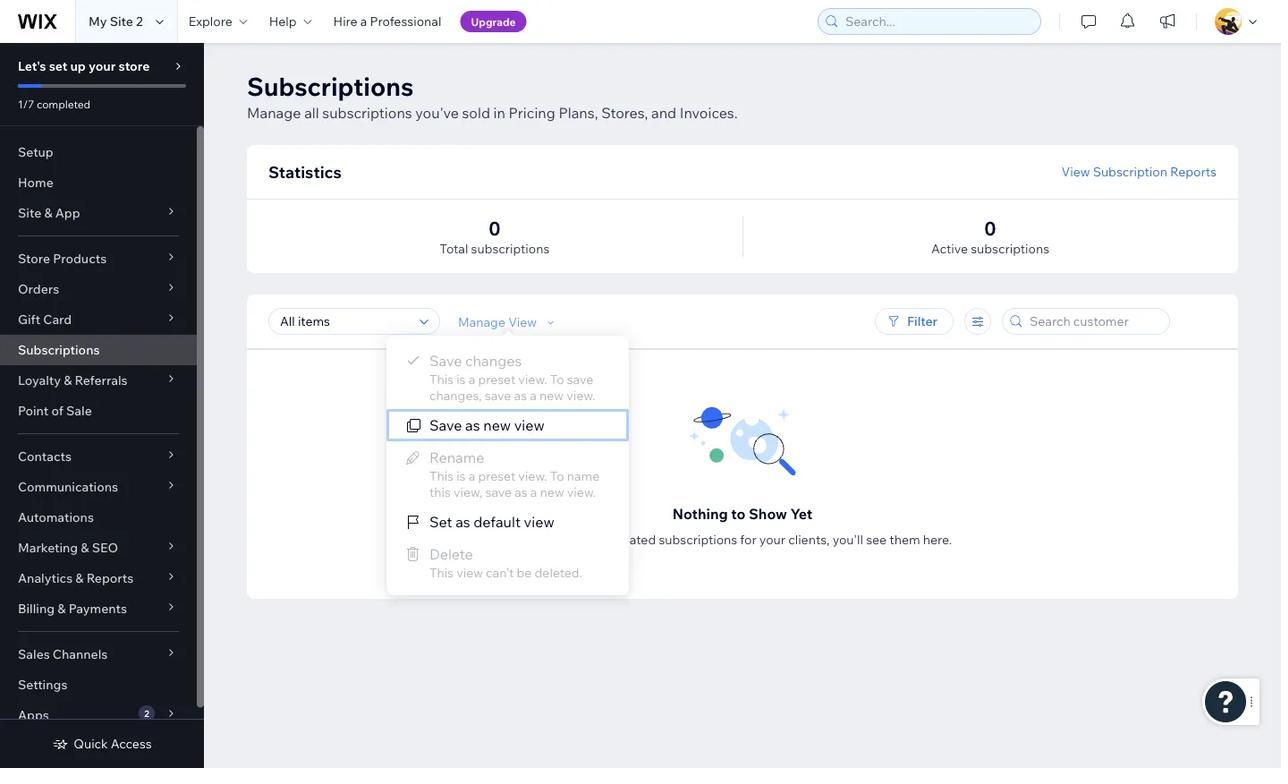Task type: locate. For each thing, give the bounding box(es) containing it.
contacts button
[[0, 441, 197, 472]]

0 horizontal spatial manage
[[247, 104, 301, 122]]

1 vertical spatial view
[[509, 314, 537, 330]]

you've left sold
[[416, 104, 459, 122]]

stores,
[[602, 104, 648, 122]]

preset down changes
[[478, 371, 516, 387]]

a inside hire a professional link
[[361, 13, 367, 29]]

& left seo
[[81, 540, 89, 555]]

as
[[514, 388, 527, 403], [466, 416, 480, 434], [515, 484, 528, 500], [456, 513, 471, 531]]

Search customer field
[[1025, 309, 1165, 334]]

1 is from the top
[[457, 371, 466, 387]]

loyalty & referrals
[[18, 372, 128, 388]]

0 horizontal spatial site
[[18, 205, 41, 221]]

0 vertical spatial reports
[[1171, 164, 1217, 179]]

a right hire
[[361, 13, 367, 29]]

nothing to show yet when you've created subscriptions for your clients, you'll see them here.
[[533, 505, 953, 547]]

to left name
[[550, 468, 564, 484]]

1 horizontal spatial your
[[760, 532, 786, 547]]

view up when
[[524, 513, 555, 531]]

as up set as default view button
[[515, 484, 528, 500]]

analytics & reports
[[18, 570, 134, 586]]

subscriptions down nothing
[[659, 532, 738, 547]]

1 vertical spatial manage
[[458, 314, 506, 330]]

this inside save changes this is a preset view. to save changes, save as a new view.
[[430, 371, 454, 387]]

save
[[567, 371, 594, 387], [485, 388, 512, 403], [486, 484, 512, 500]]

reports down seo
[[87, 570, 134, 586]]

new inside rename this is a preset view. to name this view, save as a new view.
[[540, 484, 565, 500]]

view inside delete this view can't be deleted.
[[457, 565, 483, 581]]

orders
[[18, 281, 59, 297]]

your right for at right bottom
[[760, 532, 786, 547]]

3 this from the top
[[430, 565, 454, 581]]

1 vertical spatial reports
[[87, 570, 134, 586]]

& inside dropdown button
[[58, 601, 66, 616]]

2
[[136, 13, 143, 29], [144, 708, 149, 719]]

is
[[457, 371, 466, 387], [457, 468, 466, 484]]

subscriptions down card
[[18, 342, 100, 358]]

site right my
[[110, 13, 133, 29]]

& right loyalty
[[64, 372, 72, 388]]

0 horizontal spatial subscriptions
[[18, 342, 100, 358]]

settings link
[[0, 670, 197, 700]]

to up save as new view button
[[550, 371, 564, 387]]

1 vertical spatial you've
[[571, 532, 609, 547]]

site & app
[[18, 205, 80, 221]]

0 vertical spatial new
[[540, 388, 564, 403]]

marketing & seo
[[18, 540, 118, 555]]

contacts
[[18, 448, 72, 464]]

save
[[430, 352, 462, 370], [430, 416, 462, 434]]

orders button
[[0, 274, 197, 304]]

0 vertical spatial this
[[430, 371, 454, 387]]

preset inside rename this is a preset view. to name this view, save as a new view.
[[478, 468, 516, 484]]

changes
[[466, 352, 522, 370]]

1 vertical spatial is
[[457, 468, 466, 484]]

1 vertical spatial subscriptions
[[18, 342, 100, 358]]

payments
[[69, 601, 127, 616]]

subscriptions right total
[[471, 241, 550, 256]]

2 preset from the top
[[478, 468, 516, 484]]

a up save as new view button
[[530, 388, 537, 403]]

2 this from the top
[[430, 468, 454, 484]]

a
[[361, 13, 367, 29], [469, 371, 476, 387], [530, 388, 537, 403], [469, 468, 476, 484], [531, 484, 538, 500]]

2 to from the top
[[550, 468, 564, 484]]

marketing & seo button
[[0, 533, 197, 563]]

clients,
[[789, 532, 830, 547]]

is inside save changes this is a preset view. to save changes, save as a new view.
[[457, 371, 466, 387]]

0 horizontal spatial your
[[89, 58, 116, 74]]

1 0 from the left
[[489, 216, 501, 240]]

automations
[[18, 509, 94, 525]]

1 vertical spatial 2
[[144, 708, 149, 719]]

let's
[[18, 58, 46, 74]]

menu containing save changes
[[387, 345, 629, 586]]

& left "app"
[[44, 205, 52, 221]]

1 horizontal spatial subscriptions
[[247, 70, 414, 102]]

for
[[741, 532, 757, 547]]

subscriptions
[[323, 104, 412, 122], [471, 241, 550, 256], [971, 241, 1050, 256], [659, 532, 738, 547]]

0 vertical spatial preset
[[478, 371, 516, 387]]

this up changes,
[[430, 371, 454, 387]]

2 vertical spatial view
[[457, 565, 483, 581]]

app
[[55, 205, 80, 221]]

automations link
[[0, 502, 197, 533]]

1 to from the top
[[550, 371, 564, 387]]

menu
[[387, 345, 629, 586]]

0 vertical spatial view
[[514, 416, 545, 434]]

gift
[[18, 312, 40, 327]]

0 inside 0 total subscriptions
[[489, 216, 501, 240]]

1 vertical spatial view
[[524, 513, 555, 531]]

manage up changes
[[458, 314, 506, 330]]

1 vertical spatial save
[[485, 388, 512, 403]]

1 vertical spatial this
[[430, 468, 454, 484]]

sales channels
[[18, 646, 108, 662]]

view down save changes this is a preset view. to save changes, save as a new view.
[[514, 416, 545, 434]]

2 vertical spatial new
[[540, 484, 565, 500]]

up
[[70, 58, 86, 74]]

1 preset from the top
[[478, 371, 516, 387]]

&
[[44, 205, 52, 221], [64, 372, 72, 388], [81, 540, 89, 555], [75, 570, 84, 586], [58, 601, 66, 616]]

as down changes,
[[466, 416, 480, 434]]

as up save as new view button
[[514, 388, 527, 403]]

explore
[[189, 13, 232, 29]]

2 is from the top
[[457, 468, 466, 484]]

new up when
[[540, 484, 565, 500]]

& right billing
[[58, 601, 66, 616]]

1 this from the top
[[430, 371, 454, 387]]

reports inside popup button
[[87, 570, 134, 586]]

1 horizontal spatial manage
[[458, 314, 506, 330]]

invoices.
[[680, 104, 738, 122]]

2 0 from the left
[[985, 216, 997, 240]]

0 vertical spatial site
[[110, 13, 133, 29]]

2 save from the top
[[430, 416, 462, 434]]

this inside delete this view can't be deleted.
[[430, 565, 454, 581]]

1 horizontal spatial 0
[[985, 216, 997, 240]]

pricing
[[509, 104, 556, 122]]

subscriptions for subscriptions manage all subscriptions you've sold in pricing plans, stores, and invoices.
[[247, 70, 414, 102]]

2 up access at left
[[144, 708, 149, 719]]

subscriptions inside sidebar "element"
[[18, 342, 100, 358]]

subscriptions
[[247, 70, 414, 102], [18, 342, 100, 358]]

manage view button
[[458, 314, 559, 330]]

reports
[[1171, 164, 1217, 179], [87, 570, 134, 586]]

site & app button
[[0, 198, 197, 228]]

0 vertical spatial save
[[567, 371, 594, 387]]

view inside view subscription reports button
[[1062, 164, 1091, 179]]

is up "view," on the left
[[457, 468, 466, 484]]

1 horizontal spatial you've
[[571, 532, 609, 547]]

view up changes
[[509, 314, 537, 330]]

subscriptions for subscriptions
[[18, 342, 100, 358]]

save inside save changes this is a preset view. to save changes, save as a new view.
[[430, 352, 462, 370]]

and
[[652, 104, 677, 122]]

0 vertical spatial manage
[[247, 104, 301, 122]]

subscription
[[1094, 164, 1168, 179]]

point of sale link
[[0, 396, 197, 426]]

is up changes,
[[457, 371, 466, 387]]

view subscription reports button
[[1062, 164, 1217, 180]]

view for save as new view
[[514, 416, 545, 434]]

0 vertical spatial save
[[430, 352, 462, 370]]

2 inside sidebar "element"
[[144, 708, 149, 719]]

& up billing & payments
[[75, 570, 84, 586]]

new for rename
[[540, 484, 565, 500]]

professional
[[370, 13, 442, 29]]

all
[[304, 104, 319, 122]]

1 vertical spatial new
[[484, 416, 511, 434]]

subscriptions right all
[[323, 104, 412, 122]]

0 vertical spatial 2
[[136, 13, 143, 29]]

this
[[430, 371, 454, 387], [430, 468, 454, 484], [430, 565, 454, 581]]

delete
[[430, 545, 473, 563]]

view
[[514, 416, 545, 434], [524, 513, 555, 531], [457, 565, 483, 581]]

subscriptions up all
[[247, 70, 414, 102]]

1 vertical spatial site
[[18, 205, 41, 221]]

save up changes,
[[430, 352, 462, 370]]

2 vertical spatial this
[[430, 565, 454, 581]]

Unsaved view field
[[275, 309, 414, 334]]

1 horizontal spatial site
[[110, 13, 133, 29]]

save inside rename this is a preset view. to name this view, save as a new view.
[[486, 484, 512, 500]]

new
[[540, 388, 564, 403], [484, 416, 511, 434], [540, 484, 565, 500]]

0 horizontal spatial you've
[[416, 104, 459, 122]]

you've right when
[[571, 532, 609, 547]]

upgrade
[[471, 15, 516, 28]]

view inside manage view popup button
[[509, 314, 537, 330]]

site down home
[[18, 205, 41, 221]]

analytics & reports button
[[0, 563, 197, 593]]

0 vertical spatial view
[[1062, 164, 1091, 179]]

a up changes,
[[469, 371, 476, 387]]

as inside rename this is a preset view. to name this view, save as a new view.
[[515, 484, 528, 500]]

& for loyalty
[[64, 372, 72, 388]]

1 vertical spatial to
[[550, 468, 564, 484]]

1 vertical spatial preset
[[478, 468, 516, 484]]

save inside button
[[430, 416, 462, 434]]

1 vertical spatial save
[[430, 416, 462, 434]]

0 horizontal spatial reports
[[87, 570, 134, 586]]

new up save as new view button
[[540, 388, 564, 403]]

0 vertical spatial your
[[89, 58, 116, 74]]

your inside nothing to show yet when you've created subscriptions for your clients, you'll see them here.
[[760, 532, 786, 547]]

reports inside button
[[1171, 164, 1217, 179]]

as inside save changes this is a preset view. to save changes, save as a new view.
[[514, 388, 527, 403]]

preset up "view," on the left
[[478, 468, 516, 484]]

site inside site & app dropdown button
[[18, 205, 41, 221]]

deleted.
[[535, 565, 583, 581]]

subscriptions inside subscriptions manage all subscriptions you've sold in pricing plans, stores, and invoices.
[[247, 70, 414, 102]]

0 inside 0 active subscriptions
[[985, 216, 997, 240]]

this inside rename this is a preset view. to name this view, save as a new view.
[[430, 468, 454, 484]]

save for save as new view
[[430, 416, 462, 434]]

this for delete
[[430, 565, 454, 581]]

this up this at the left of the page
[[430, 468, 454, 484]]

analytics
[[18, 570, 73, 586]]

0 horizontal spatial 0
[[489, 216, 501, 240]]

to
[[550, 371, 564, 387], [550, 468, 564, 484]]

statistics
[[269, 162, 342, 182]]

let's set up your store
[[18, 58, 150, 74]]

1 save from the top
[[430, 352, 462, 370]]

view subscription reports
[[1062, 164, 1217, 179]]

view
[[1062, 164, 1091, 179], [509, 314, 537, 330]]

you've
[[416, 104, 459, 122], [571, 532, 609, 547]]

1 horizontal spatial 2
[[144, 708, 149, 719]]

view.
[[519, 371, 548, 387], [567, 388, 596, 403], [519, 468, 548, 484], [567, 484, 596, 500]]

this
[[430, 484, 451, 500]]

2 vertical spatial save
[[486, 484, 512, 500]]

2 right my
[[136, 13, 143, 29]]

save down changes,
[[430, 416, 462, 434]]

sales
[[18, 646, 50, 662]]

channels
[[53, 646, 108, 662]]

view left subscription
[[1062, 164, 1091, 179]]

reports right subscription
[[1171, 164, 1217, 179]]

save for rename
[[486, 484, 512, 500]]

& inside popup button
[[75, 570, 84, 586]]

0 vertical spatial is
[[457, 371, 466, 387]]

delete this view can't be deleted.
[[430, 545, 583, 581]]

when
[[533, 532, 568, 547]]

1 horizontal spatial reports
[[1171, 164, 1217, 179]]

view down delete
[[457, 565, 483, 581]]

0 vertical spatial to
[[550, 371, 564, 387]]

manage left all
[[247, 104, 301, 122]]

1 horizontal spatial view
[[1062, 164, 1091, 179]]

0 horizontal spatial view
[[509, 314, 537, 330]]

1 vertical spatial your
[[760, 532, 786, 547]]

your right "up"
[[89, 58, 116, 74]]

0 vertical spatial subscriptions
[[247, 70, 414, 102]]

to inside rename this is a preset view. to name this view, save as a new view.
[[550, 468, 564, 484]]

0 vertical spatial you've
[[416, 104, 459, 122]]

new down save changes this is a preset view. to save changes, save as a new view.
[[484, 416, 511, 434]]

preset
[[478, 371, 516, 387], [478, 468, 516, 484]]

new inside save changes this is a preset view. to save changes, save as a new view.
[[540, 388, 564, 403]]

home
[[18, 175, 54, 190]]

as right set
[[456, 513, 471, 531]]

this down delete
[[430, 565, 454, 581]]

as inside save as new view button
[[466, 416, 480, 434]]

subscriptions right active
[[971, 241, 1050, 256]]



Task type: describe. For each thing, give the bounding box(es) containing it.
manage inside manage view popup button
[[458, 314, 506, 330]]

billing & payments
[[18, 601, 127, 616]]

new inside button
[[484, 416, 511, 434]]

view for set as default view
[[524, 513, 555, 531]]

access
[[111, 736, 152, 751]]

gift card
[[18, 312, 72, 327]]

manage inside subscriptions manage all subscriptions you've sold in pricing plans, stores, and invoices.
[[247, 104, 301, 122]]

sold
[[462, 104, 491, 122]]

point
[[18, 403, 49, 418]]

completed
[[37, 97, 91, 111]]

changes,
[[430, 388, 482, 403]]

a up "view," on the left
[[469, 468, 476, 484]]

you've inside nothing to show yet when you've created subscriptions for your clients, you'll see them here.
[[571, 532, 609, 547]]

hire
[[334, 13, 358, 29]]

filter button
[[875, 308, 954, 335]]

active
[[932, 241, 969, 256]]

quick access
[[74, 736, 152, 751]]

plans,
[[559, 104, 598, 122]]

here.
[[924, 532, 953, 547]]

subscriptions manage all subscriptions you've sold in pricing plans, stores, and invoices.
[[247, 70, 738, 122]]

store products button
[[0, 243, 197, 274]]

default
[[474, 513, 521, 531]]

communications button
[[0, 472, 197, 502]]

view. down changes
[[519, 371, 548, 387]]

& for site
[[44, 205, 52, 221]]

my site 2
[[89, 13, 143, 29]]

sidebar element
[[0, 43, 204, 768]]

subscriptions link
[[0, 335, 197, 365]]

save for save changes
[[485, 388, 512, 403]]

view. up save as new view button
[[567, 388, 596, 403]]

0 total subscriptions
[[440, 216, 550, 256]]

marketing
[[18, 540, 78, 555]]

your inside sidebar "element"
[[89, 58, 116, 74]]

0 for 0 active subscriptions
[[985, 216, 997, 240]]

preset inside save changes this is a preset view. to save changes, save as a new view.
[[478, 371, 516, 387]]

see
[[867, 532, 887, 547]]

billing & payments button
[[0, 593, 197, 624]]

communications
[[18, 479, 118, 495]]

point of sale
[[18, 403, 92, 418]]

store
[[119, 58, 150, 74]]

subscriptions inside 0 total subscriptions
[[471, 241, 550, 256]]

created
[[612, 532, 656, 547]]

& for billing
[[58, 601, 66, 616]]

store products
[[18, 251, 107, 266]]

set as default view button
[[387, 506, 629, 538]]

card
[[43, 312, 72, 327]]

billing
[[18, 601, 55, 616]]

yet
[[791, 505, 813, 523]]

subscriptions inside 0 active subscriptions
[[971, 241, 1050, 256]]

hire a professional
[[334, 13, 442, 29]]

gift card button
[[0, 304, 197, 335]]

you've inside subscriptions manage all subscriptions you've sold in pricing plans, stores, and invoices.
[[416, 104, 459, 122]]

sale
[[66, 403, 92, 418]]

filter
[[908, 313, 938, 329]]

reports for view subscription reports
[[1171, 164, 1217, 179]]

sales channels button
[[0, 639, 197, 670]]

manage view
[[458, 314, 537, 330]]

my
[[89, 13, 107, 29]]

view. left name
[[519, 468, 548, 484]]

be
[[517, 565, 532, 581]]

set
[[430, 513, 453, 531]]

quick access button
[[52, 736, 152, 752]]

save changes this is a preset view. to save changes, save as a new view.
[[430, 352, 596, 403]]

referrals
[[75, 372, 128, 388]]

as inside set as default view button
[[456, 513, 471, 531]]

subscriptions inside nothing to show yet when you've created subscriptions for your clients, you'll see them here.
[[659, 532, 738, 547]]

set as default view
[[430, 513, 555, 531]]

help button
[[258, 0, 323, 43]]

to inside save changes this is a preset view. to save changes, save as a new view.
[[550, 371, 564, 387]]

reports for analytics & reports
[[87, 570, 134, 586]]

products
[[53, 251, 107, 266]]

a up set as default view button
[[531, 484, 538, 500]]

in
[[494, 104, 506, 122]]

can't
[[486, 565, 514, 581]]

save as new view
[[430, 416, 545, 434]]

loyalty
[[18, 372, 61, 388]]

apps
[[18, 707, 49, 723]]

home link
[[0, 167, 197, 198]]

0 for 0 total subscriptions
[[489, 216, 501, 240]]

to
[[732, 505, 746, 523]]

rename
[[430, 448, 485, 466]]

Search... field
[[841, 9, 1036, 34]]

save as new view button
[[387, 409, 629, 441]]

nothing
[[673, 505, 728, 523]]

view. down name
[[567, 484, 596, 500]]

loyalty & referrals button
[[0, 365, 197, 396]]

subscriptions inside subscriptions manage all subscriptions you've sold in pricing plans, stores, and invoices.
[[323, 104, 412, 122]]

help
[[269, 13, 297, 29]]

0 active subscriptions
[[932, 216, 1050, 256]]

1/7 completed
[[18, 97, 91, 111]]

name
[[567, 468, 600, 484]]

set
[[49, 58, 67, 74]]

seo
[[92, 540, 118, 555]]

& for marketing
[[81, 540, 89, 555]]

store
[[18, 251, 50, 266]]

new for save changes
[[540, 388, 564, 403]]

& for analytics
[[75, 570, 84, 586]]

setup
[[18, 144, 53, 160]]

this for rename
[[430, 468, 454, 484]]

save for save changes this is a preset view. to save changes, save as a new view.
[[430, 352, 462, 370]]

0 horizontal spatial 2
[[136, 13, 143, 29]]

settings
[[18, 677, 68, 692]]

them
[[890, 532, 921, 547]]

1/7
[[18, 97, 34, 111]]

is inside rename this is a preset view. to name this view, save as a new view.
[[457, 468, 466, 484]]



Task type: vqa. For each thing, say whether or not it's contained in the screenshot.
Let's
yes



